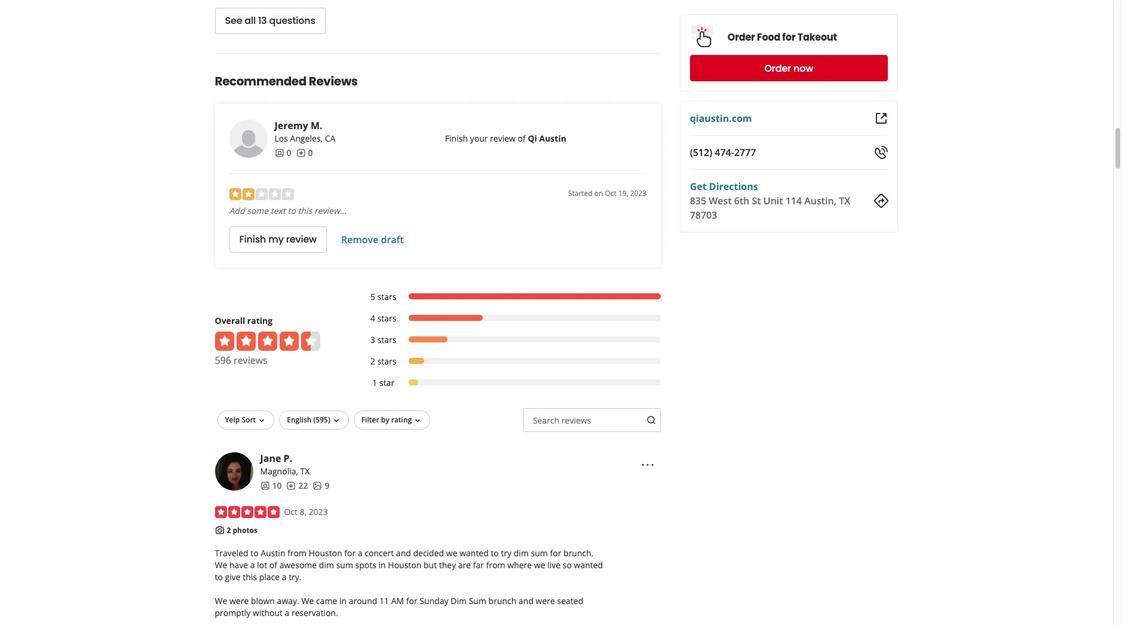 Task type: describe. For each thing, give the bounding box(es) containing it.
to right text
[[288, 205, 296, 216]]

sum
[[469, 596, 487, 607]]

ca
[[325, 133, 336, 144]]

yelp
[[225, 415, 240, 425]]

jane
[[260, 452, 281, 465]]

1 horizontal spatial this
[[298, 205, 312, 216]]

came
[[316, 596, 337, 607]]

filter by rating
[[361, 415, 412, 425]]

0 for reviews element containing 0
[[308, 147, 313, 158]]

1
[[373, 377, 377, 388]]

(512) 474-2777
[[691, 146, 757, 159]]

filter
[[361, 415, 379, 425]]

sunday
[[420, 596, 449, 607]]

am
[[391, 596, 404, 607]]

los
[[275, 133, 288, 144]]

10
[[272, 480, 282, 491]]

0 vertical spatial dim
[[514, 548, 529, 559]]

0 for friends "element" containing 0
[[287, 147, 291, 158]]

directions
[[710, 180, 759, 193]]

2 for 2 stars
[[371, 356, 375, 367]]

started
[[568, 188, 593, 198]]

stars for 2 stars
[[378, 356, 397, 367]]

4
[[371, 313, 375, 324]]

filter reviews by 4 stars rating element
[[358, 313, 661, 325]]

to up lot
[[251, 548, 259, 559]]

overall
[[215, 315, 245, 326]]

2 stars
[[371, 356, 397, 367]]

are
[[458, 560, 471, 571]]

16 review v2 image for m.
[[296, 148, 306, 158]]

24 external link v2 image
[[874, 111, 889, 126]]

brunch
[[489, 596, 517, 607]]

24 directions v2 image
[[874, 194, 889, 208]]

order now
[[765, 61, 814, 75]]

star
[[380, 377, 395, 388]]

photo of jane p. image
[[215, 452, 253, 491]]

photo of jeremy m. image
[[229, 119, 268, 158]]

stars for 3 stars
[[378, 334, 397, 345]]

16 friends v2 image
[[260, 481, 270, 491]]

all
[[245, 14, 256, 28]]

16 friends v2 image
[[275, 148, 284, 158]]

0 horizontal spatial we
[[446, 548, 458, 559]]

5 stars
[[371, 291, 397, 302]]

oct 8, 2023
[[284, 506, 328, 518]]

16 chevron down v2 image for yelp sort
[[257, 416, 267, 425]]

2 were from the left
[[536, 596, 555, 607]]

place
[[259, 572, 280, 583]]

order now link
[[691, 55, 889, 81]]

your
[[470, 133, 488, 144]]

19,
[[619, 188, 629, 198]]

jane p. magnolia, tx
[[260, 452, 310, 477]]

photos element
[[313, 480, 330, 492]]

2 photos
[[227, 525, 258, 536]]

see all 13 questions
[[225, 14, 315, 28]]

traveled to austin from houston for a concert and decided we wanted to try dim sum for brunch. we have a lot of awesome dim sum spots in houston but they are far from where we live so wanted to give this place a try.
[[215, 548, 603, 583]]

(512)
[[691, 146, 713, 159]]

order food for takeout
[[728, 30, 838, 44]]

filter reviews by 3 stars rating element
[[358, 334, 661, 346]]

1 horizontal spatial of
[[518, 133, 526, 144]]

8,
[[300, 506, 307, 518]]

without
[[253, 608, 283, 619]]

2 photos link
[[227, 525, 258, 536]]

english (595) button
[[279, 411, 349, 430]]

austin inside traveled to austin from houston for a concert and decided we wanted to try dim sum for brunch. we have a lot of awesome dim sum spots in houston but they are far from where we live so wanted to give this place a try.
[[261, 548, 285, 559]]

16 review v2 image for p.
[[287, 481, 296, 491]]

overall rating
[[215, 315, 273, 326]]

text
[[271, 205, 286, 216]]

4 stars
[[371, 313, 397, 324]]

16 photos v2 image
[[313, 481, 323, 491]]

and inside we were blown away. we came in around 11 am for sunday dim sum brunch and were seated promptly without a reservation.
[[519, 596, 534, 607]]

add
[[229, 205, 245, 216]]

  text field inside recommended reviews element
[[524, 408, 661, 432]]

and inside traveled to austin from houston for a concert and decided we wanted to try dim sum for brunch. we have a lot of awesome dim sum spots in houston but they are far from where we live so wanted to give this place a try.
[[396, 548, 411, 559]]

give
[[225, 572, 241, 583]]

0 horizontal spatial from
[[288, 548, 307, 559]]

search image
[[647, 416, 656, 425]]

blown
[[251, 596, 275, 607]]

review for your
[[490, 133, 516, 144]]

unit
[[764, 194, 784, 207]]

114
[[786, 194, 803, 207]]

angeles,
[[290, 133, 323, 144]]

they
[[439, 560, 456, 571]]

st
[[753, 194, 762, 207]]

of inside traveled to austin from houston for a concert and decided we wanted to try dim sum for brunch. we have a lot of awesome dim sum spots in houston but they are far from where we live so wanted to give this place a try.
[[270, 560, 277, 571]]

get directions link
[[691, 180, 759, 193]]

friends element for jane
[[260, 480, 282, 492]]

0 horizontal spatial rating
[[247, 315, 273, 326]]

english
[[287, 415, 312, 425]]

away.
[[277, 596, 299, 607]]

concert
[[365, 548, 394, 559]]

6th
[[735, 194, 750, 207]]

1 vertical spatial we
[[534, 560, 546, 571]]

order for order food for takeout
[[728, 30, 756, 44]]

so
[[563, 560, 572, 571]]

for up live
[[550, 548, 562, 559]]

1 horizontal spatial houston
[[388, 560, 422, 571]]

draft
[[381, 233, 404, 246]]

0 vertical spatial wanted
[[460, 548, 489, 559]]

my
[[269, 233, 284, 247]]

now
[[794, 61, 814, 75]]

west
[[709, 194, 732, 207]]

2 for 2 photos
[[227, 525, 231, 536]]

a left lot
[[250, 560, 255, 571]]

recommended
[[215, 73, 307, 90]]

tx inside jane p. magnolia, tx
[[300, 466, 310, 477]]

13
[[258, 14, 267, 28]]

yelp sort
[[225, 415, 256, 425]]

questions
[[269, 14, 315, 28]]

promptly
[[215, 608, 251, 619]]

(595)
[[314, 415, 330, 425]]

review…
[[314, 205, 347, 216]]

search
[[533, 415, 560, 426]]

qiaustin.com link
[[691, 112, 753, 125]]

5
[[371, 291, 375, 302]]

qi
[[528, 133, 537, 144]]



Task type: locate. For each thing, give the bounding box(es) containing it.
stars right "5"
[[378, 291, 397, 302]]

we up the they
[[446, 548, 458, 559]]

1 vertical spatial review
[[286, 233, 317, 247]]

austin,
[[805, 194, 837, 207]]

dim
[[451, 596, 467, 607]]

1 vertical spatial 16 review v2 image
[[287, 481, 296, 491]]

oct
[[605, 188, 617, 198], [284, 506, 298, 518]]

to
[[288, 205, 296, 216], [251, 548, 259, 559], [491, 548, 499, 559], [215, 572, 223, 583]]

a down away.
[[285, 608, 290, 619]]

finish for finish your review of qi austin
[[445, 133, 468, 144]]

16 review v2 image
[[296, 148, 306, 158], [287, 481, 296, 491]]

1 horizontal spatial wanted
[[574, 560, 603, 571]]

4 stars from the top
[[378, 356, 397, 367]]

0 horizontal spatial 0
[[287, 147, 291, 158]]

1 horizontal spatial from
[[486, 560, 506, 571]]

0 vertical spatial 2023
[[631, 188, 647, 198]]

16 review v2 image down angeles,
[[296, 148, 306, 158]]

decided
[[413, 548, 444, 559]]

sum
[[531, 548, 548, 559], [336, 560, 353, 571]]

0 horizontal spatial dim
[[319, 560, 334, 571]]

4.5 star rating image
[[215, 332, 320, 351]]

3 stars
[[371, 334, 397, 345]]

remove draft
[[341, 233, 404, 246]]

we left live
[[534, 560, 546, 571]]

rating inside filter by rating popup button
[[391, 415, 412, 425]]

recommended reviews
[[215, 73, 358, 90]]

0 inside reviews element
[[308, 147, 313, 158]]

in right came
[[339, 596, 347, 607]]

24 phone v2 image
[[874, 145, 889, 160]]

0 vertical spatial tx
[[840, 194, 851, 207]]

wanted up far on the left bottom
[[460, 548, 489, 559]]

16 review v2 image left 22
[[287, 481, 296, 491]]

1 vertical spatial oct
[[284, 506, 298, 518]]

2023 right 8,
[[309, 506, 328, 518]]

reviews right search
[[562, 415, 591, 426]]

order
[[728, 30, 756, 44], [765, 61, 792, 75]]

dim right awesome
[[319, 560, 334, 571]]

0 horizontal spatial review
[[286, 233, 317, 247]]

sum left spots
[[336, 560, 353, 571]]

0 horizontal spatial wanted
[[460, 548, 489, 559]]

16 chevron down v2 image inside filter by rating popup button
[[413, 416, 423, 425]]

1 vertical spatial 2023
[[309, 506, 328, 518]]

of left qi
[[518, 133, 526, 144]]

2 16 chevron down v2 image from the left
[[413, 416, 423, 425]]

16 chevron down v2 image for filter by rating
[[413, 416, 423, 425]]

3
[[371, 334, 375, 345]]

oct left 8,
[[284, 506, 298, 518]]

reviews element containing 22
[[287, 480, 308, 492]]

reviews
[[309, 73, 358, 90]]

friends element
[[275, 147, 291, 159], [260, 480, 282, 492]]

reviews element containing 0
[[296, 147, 313, 159]]

1 horizontal spatial 0
[[308, 147, 313, 158]]

a left try.
[[282, 572, 287, 583]]

we up promptly
[[215, 596, 227, 607]]

this
[[298, 205, 312, 216], [243, 572, 257, 583]]

1 horizontal spatial reviews
[[562, 415, 591, 426]]

0 horizontal spatial of
[[270, 560, 277, 571]]

0 horizontal spatial order
[[728, 30, 756, 44]]

to left try
[[491, 548, 499, 559]]

in inside we were blown away. we came in around 11 am for sunday dim sum brunch and were seated promptly without a reservation.
[[339, 596, 347, 607]]

1 vertical spatial this
[[243, 572, 257, 583]]

magnolia,
[[260, 466, 298, 477]]

photos
[[233, 525, 258, 536]]

were up promptly
[[230, 596, 249, 607]]

stars right 4
[[378, 313, 397, 324]]

try.
[[289, 572, 302, 583]]

1 horizontal spatial austin
[[540, 133, 567, 144]]

try
[[501, 548, 512, 559]]

order left food
[[728, 30, 756, 44]]

1 vertical spatial and
[[519, 596, 534, 607]]

1 vertical spatial wanted
[[574, 560, 603, 571]]

0 vertical spatial sum
[[531, 548, 548, 559]]

1 vertical spatial reviews element
[[287, 480, 308, 492]]

22
[[299, 480, 308, 491]]

0 right 16 friends v2 image on the left of the page
[[287, 147, 291, 158]]

for right food
[[783, 30, 796, 44]]

of
[[518, 133, 526, 144], [270, 560, 277, 571]]

review for my
[[286, 233, 317, 247]]

2 stars from the top
[[378, 313, 397, 324]]

on
[[595, 188, 603, 198]]

stars for 4 stars
[[378, 313, 397, 324]]

reviews
[[234, 354, 268, 367], [562, 415, 591, 426]]

1 horizontal spatial 16 chevron down v2 image
[[413, 416, 423, 425]]

where
[[508, 560, 532, 571]]

recommended reviews element
[[177, 53, 700, 625]]

2023
[[631, 188, 647, 198], [309, 506, 328, 518]]

474-
[[715, 146, 735, 159]]

1 horizontal spatial in
[[379, 560, 386, 571]]

jeremy m. los angeles, ca
[[275, 119, 336, 144]]

0 vertical spatial houston
[[309, 548, 342, 559]]

0 vertical spatial review
[[490, 133, 516, 144]]

for up spots
[[345, 548, 356, 559]]

in down the concert
[[379, 560, 386, 571]]

this down 'have'
[[243, 572, 257, 583]]

  text field
[[524, 408, 661, 432]]

0 vertical spatial order
[[728, 30, 756, 44]]

reviews element down angeles,
[[296, 147, 313, 159]]

oct right on
[[605, 188, 617, 198]]

835
[[691, 194, 707, 207]]

0 horizontal spatial 2
[[227, 525, 231, 536]]

2023 right "19,"
[[631, 188, 647, 198]]

stars up star on the left bottom of page
[[378, 356, 397, 367]]

596
[[215, 354, 231, 367]]

reviews element for m.
[[296, 147, 313, 159]]

1 vertical spatial austin
[[261, 548, 285, 559]]

1 vertical spatial tx
[[300, 466, 310, 477]]

were
[[230, 596, 249, 607], [536, 596, 555, 607]]

0 vertical spatial of
[[518, 133, 526, 144]]

0 vertical spatial we
[[446, 548, 458, 559]]

0 horizontal spatial sum
[[336, 560, 353, 571]]

for inside we were blown away. we came in around 11 am for sunday dim sum brunch and were seated promptly without a reservation.
[[406, 596, 418, 607]]

friends element down magnolia, at the left of the page
[[260, 480, 282, 492]]

this inside traveled to austin from houston for a concert and decided we wanted to try dim sum for brunch. we have a lot of awesome dim sum spots in houston but they are far from where we live so wanted to give this place a try.
[[243, 572, 257, 583]]

2 0 from the left
[[308, 147, 313, 158]]

1 horizontal spatial tx
[[840, 194, 851, 207]]

3 stars from the top
[[378, 334, 397, 345]]

0 down angeles,
[[308, 147, 313, 158]]

2 star rating image
[[229, 188, 294, 200]]

finish my review
[[239, 233, 317, 247]]

1 horizontal spatial 2023
[[631, 188, 647, 198]]

wanted down brunch.
[[574, 560, 603, 571]]

16 chevron down v2 image
[[257, 416, 267, 425], [413, 416, 423, 425]]

to left give
[[215, 572, 223, 583]]

dim
[[514, 548, 529, 559], [319, 560, 334, 571]]

1 horizontal spatial order
[[765, 61, 792, 75]]

order for order now
[[765, 61, 792, 75]]

we down traveled
[[215, 560, 227, 571]]

we were blown away. we came in around 11 am for sunday dim sum brunch and were seated promptly without a reservation.
[[215, 596, 584, 619]]

0 horizontal spatial 2023
[[309, 506, 328, 518]]

596 reviews
[[215, 354, 268, 367]]

16 chevron down v2 image
[[332, 416, 341, 425]]

0 horizontal spatial and
[[396, 548, 411, 559]]

stars right 3 at the bottom
[[378, 334, 397, 345]]

started on oct 19, 2023
[[568, 188, 647, 198]]

yelp sort button
[[217, 411, 275, 430]]

0 vertical spatial in
[[379, 560, 386, 571]]

rating right by
[[391, 415, 412, 425]]

dim up where
[[514, 548, 529, 559]]

and right brunch
[[519, 596, 534, 607]]

0 horizontal spatial houston
[[309, 548, 342, 559]]

reviews down the 4.5 star rating image
[[234, 354, 268, 367]]

1 vertical spatial from
[[486, 560, 506, 571]]

0 vertical spatial austin
[[540, 133, 567, 144]]

in inside traveled to austin from houston for a concert and decided we wanted to try dim sum for brunch. we have a lot of awesome dim sum spots in houston but they are far from where we live so wanted to give this place a try.
[[379, 560, 386, 571]]

1 vertical spatial reviews
[[562, 415, 591, 426]]

0 vertical spatial oct
[[605, 188, 617, 198]]

reservation.
[[292, 608, 338, 619]]

awesome
[[280, 560, 317, 571]]

0 vertical spatial this
[[298, 205, 312, 216]]

1 horizontal spatial 2
[[371, 356, 375, 367]]

wanted
[[460, 548, 489, 559], [574, 560, 603, 571]]

filter reviews by 1 star rating element
[[358, 377, 661, 389]]

austin
[[540, 133, 567, 144], [261, 548, 285, 559]]

from down try
[[486, 560, 506, 571]]

16 camera v2 image
[[215, 525, 224, 535]]

0 vertical spatial reviews
[[234, 354, 268, 367]]

2
[[371, 356, 375, 367], [227, 525, 231, 536]]

0 vertical spatial and
[[396, 548, 411, 559]]

1 vertical spatial rating
[[391, 415, 412, 425]]

2 down 3 at the bottom
[[371, 356, 375, 367]]

reviews element for p.
[[287, 480, 308, 492]]

review right your at the left top of the page
[[490, 133, 516, 144]]

16 chevron down v2 image inside yelp sort 'dropdown button'
[[257, 416, 267, 425]]

1 horizontal spatial dim
[[514, 548, 529, 559]]

1 horizontal spatial sum
[[531, 548, 548, 559]]

add some text to this review…
[[229, 205, 347, 216]]

rating up the 4.5 star rating image
[[247, 315, 273, 326]]

1 vertical spatial order
[[765, 61, 792, 75]]

0 horizontal spatial in
[[339, 596, 347, 607]]

from up awesome
[[288, 548, 307, 559]]

of right lot
[[270, 560, 277, 571]]

0 vertical spatial 16 review v2 image
[[296, 148, 306, 158]]

friends element down los
[[275, 147, 291, 159]]

have
[[230, 560, 248, 571]]

reviews for 596 reviews
[[234, 354, 268, 367]]

1 stars from the top
[[378, 291, 397, 302]]

0 horizontal spatial oct
[[284, 506, 298, 518]]

review inside finish my review link
[[286, 233, 317, 247]]

1 horizontal spatial oct
[[605, 188, 617, 198]]

1 0 from the left
[[287, 147, 291, 158]]

filter reviews by 5 stars rating element
[[358, 291, 661, 303]]

houston left but
[[388, 560, 422, 571]]

tx right austin,
[[840, 194, 851, 207]]

friends element containing 0
[[275, 147, 291, 159]]

reviews for search reviews
[[562, 415, 591, 426]]

we inside traveled to austin from houston for a concert and decided we wanted to try dim sum for brunch. we have a lot of awesome dim sum spots in houston but they are far from where we live so wanted to give this place a try.
[[215, 560, 227, 571]]

0 horizontal spatial tx
[[300, 466, 310, 477]]

stars for 5 stars
[[378, 291, 397, 302]]

tx inside get directions 835 west 6th st unit 114 austin, tx 78703
[[840, 194, 851, 207]]

a up spots
[[358, 548, 363, 559]]

spots
[[355, 560, 377, 571]]

friends element for jeremy
[[275, 147, 291, 159]]

1 vertical spatial 2
[[227, 525, 231, 536]]

0 vertical spatial reviews element
[[296, 147, 313, 159]]

austin right qi
[[540, 133, 567, 144]]

takeout
[[798, 30, 838, 44]]

0 horizontal spatial this
[[243, 572, 257, 583]]

and right the concert
[[396, 548, 411, 559]]

a inside we were blown away. we came in around 11 am for sunday dim sum brunch and were seated promptly without a reservation.
[[285, 608, 290, 619]]

5 star rating image
[[215, 506, 279, 518]]

get directions 835 west 6th st unit 114 austin, tx 78703
[[691, 180, 851, 222]]

by
[[381, 415, 390, 425]]

16 chevron down v2 image right the filter by rating
[[413, 416, 423, 425]]

0 vertical spatial finish
[[445, 133, 468, 144]]

this left review…
[[298, 205, 312, 216]]

0 inside friends "element"
[[287, 147, 291, 158]]

1 vertical spatial houston
[[388, 560, 422, 571]]

brunch.
[[564, 548, 594, 559]]

1 horizontal spatial we
[[534, 560, 546, 571]]

review right the my
[[286, 233, 317, 247]]

1 vertical spatial of
[[270, 560, 277, 571]]

stars inside "element"
[[378, 313, 397, 324]]

food
[[758, 30, 781, 44]]

seated
[[557, 596, 584, 607]]

m.
[[311, 119, 323, 132]]

order left now
[[765, 61, 792, 75]]

friends element containing 10
[[260, 480, 282, 492]]

we
[[446, 548, 458, 559], [534, 560, 546, 571]]

1 16 chevron down v2 image from the left
[[257, 416, 267, 425]]

live
[[548, 560, 561, 571]]

reviews element
[[296, 147, 313, 159], [287, 480, 308, 492]]

0 horizontal spatial finish
[[239, 233, 266, 247]]

0 horizontal spatial 16 chevron down v2 image
[[257, 416, 267, 425]]

search reviews
[[533, 415, 591, 426]]

0 horizontal spatial austin
[[261, 548, 285, 559]]

remove
[[341, 233, 379, 246]]

filter reviews by 2 stars rating element
[[358, 356, 661, 368]]

finish left your at the left top of the page
[[445, 133, 468, 144]]

we
[[215, 560, 227, 571], [215, 596, 227, 607], [302, 596, 314, 607]]

for right 'am'
[[406, 596, 418, 607]]

traveled
[[215, 548, 248, 559]]

see
[[225, 14, 242, 28]]

1 horizontal spatial and
[[519, 596, 534, 607]]

tx up 22
[[300, 466, 310, 477]]

0 horizontal spatial were
[[230, 596, 249, 607]]

0 vertical spatial rating
[[247, 315, 273, 326]]

finish your review of qi austin
[[445, 133, 567, 144]]

1 horizontal spatial review
[[490, 133, 516, 144]]

1 vertical spatial finish
[[239, 233, 266, 247]]

austin up lot
[[261, 548, 285, 559]]

were left seated
[[536, 596, 555, 607]]

1 vertical spatial sum
[[336, 560, 353, 571]]

finish for finish my review
[[239, 233, 266, 247]]

qiaustin.com
[[691, 112, 753, 125]]

for
[[783, 30, 796, 44], [345, 548, 356, 559], [550, 548, 562, 559], [406, 596, 418, 607]]

and
[[396, 548, 411, 559], [519, 596, 534, 607]]

menu image
[[641, 458, 655, 472]]

1 were from the left
[[230, 596, 249, 607]]

1 horizontal spatial were
[[536, 596, 555, 607]]

16 chevron down v2 image right sort at the left bottom
[[257, 416, 267, 425]]

1 vertical spatial friends element
[[260, 480, 282, 492]]

sum up live
[[531, 548, 548, 559]]

1 horizontal spatial finish
[[445, 133, 468, 144]]

reviews element right '10'
[[287, 480, 308, 492]]

finish left the my
[[239, 233, 266, 247]]

0 vertical spatial 2
[[371, 356, 375, 367]]

lot
[[257, 560, 267, 571]]

1 vertical spatial in
[[339, 596, 347, 607]]

0 horizontal spatial reviews
[[234, 354, 268, 367]]

2 right 16 camera v2 image
[[227, 525, 231, 536]]

1 vertical spatial dim
[[319, 560, 334, 571]]

78703
[[691, 209, 718, 222]]

11
[[380, 596, 389, 607]]

1 horizontal spatial rating
[[391, 415, 412, 425]]

0 vertical spatial friends element
[[275, 147, 291, 159]]

houston up awesome
[[309, 548, 342, 559]]

finish inside finish my review link
[[239, 233, 266, 247]]

0 vertical spatial from
[[288, 548, 307, 559]]

we up "reservation."
[[302, 596, 314, 607]]



Task type: vqa. For each thing, say whether or not it's contained in the screenshot.
24 chevron down v2 image within More link
no



